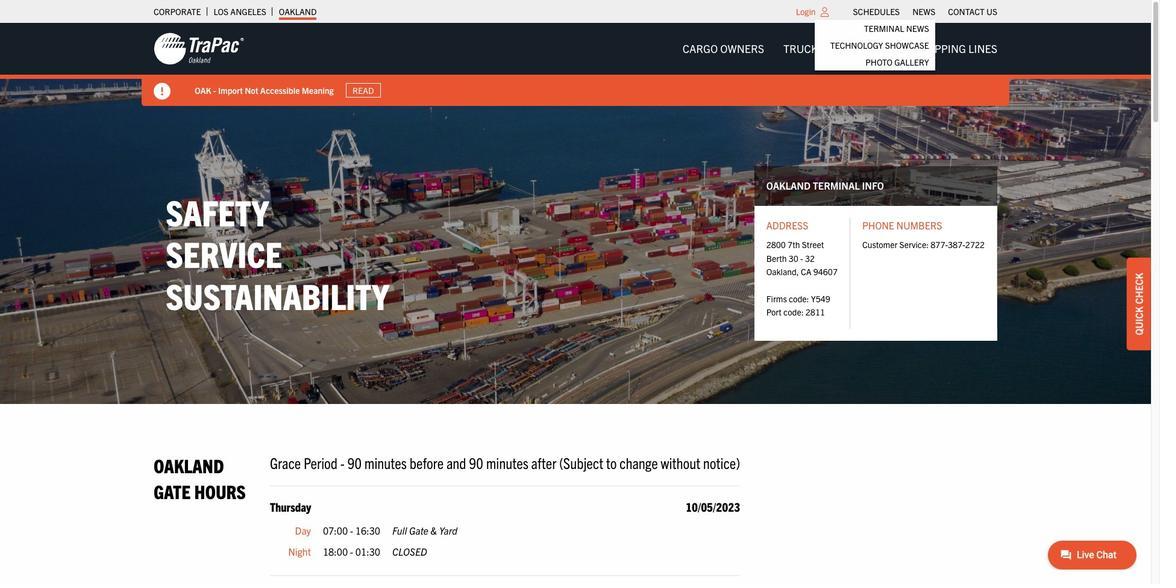 Task type: locate. For each thing, give the bounding box(es) containing it.
terminal
[[864, 23, 904, 34], [813, 180, 860, 192]]

news
[[913, 6, 936, 17], [906, 23, 929, 34]]

banner
[[0, 23, 1160, 106]]

94607
[[814, 266, 838, 277]]

technology
[[830, 40, 883, 51]]

menu containing terminal news
[[815, 20, 936, 71]]

1 horizontal spatial gate
[[409, 525, 429, 537]]

90
[[347, 453, 362, 472], [469, 453, 483, 472]]

code: up '2811'
[[789, 293, 809, 304]]

los
[[214, 6, 229, 17]]

terminal news link
[[815, 20, 936, 37]]

07:00 - 16:30
[[323, 525, 380, 537]]

shipping lines link
[[908, 37, 1007, 61]]

customer service: 877-387-2722
[[863, 239, 985, 250]]

0 horizontal spatial terminal
[[813, 180, 860, 192]]

gate left &
[[409, 525, 429, 537]]

oakland
[[279, 6, 317, 17], [767, 180, 811, 192], [154, 454, 224, 477]]

quick
[[1133, 307, 1145, 336]]

menu bar containing cargo owners
[[673, 37, 1007, 61]]

gate for oakland
[[154, 480, 191, 503]]

terminal left info
[[813, 180, 860, 192]]

phone
[[863, 219, 894, 231]]

90 right period
[[347, 453, 362, 472]]

oakland for oakland gate hours
[[154, 454, 224, 477]]

angeles
[[230, 6, 266, 17]]

10/05/2023
[[686, 500, 740, 515]]

- right the "oak"
[[213, 85, 216, 96]]

2811
[[806, 307, 825, 318]]

minutes
[[365, 453, 407, 472], [486, 453, 529, 472]]

service:
[[900, 239, 929, 250]]

terminal for news
[[864, 23, 904, 34]]

oakland,
[[767, 266, 799, 277]]

0 vertical spatial terminal
[[864, 23, 904, 34]]

change
[[620, 453, 658, 472]]

terminal down schedules link
[[864, 23, 904, 34]]

banner containing cargo owners
[[0, 23, 1160, 106]]

gate inside oakland gate hours
[[154, 480, 191, 503]]

news up showcase
[[913, 6, 936, 17]]

yard
[[439, 525, 458, 537]]

2 vertical spatial oakland
[[154, 454, 224, 477]]

without
[[661, 453, 700, 472]]

1 horizontal spatial oakland
[[279, 6, 317, 17]]

code: right port
[[784, 307, 804, 318]]

berth
[[767, 253, 787, 264]]

cargo owners link
[[673, 37, 774, 61]]

minutes left before
[[365, 453, 407, 472]]

0 horizontal spatial minutes
[[365, 453, 407, 472]]

street
[[802, 239, 824, 250]]

oakland up hours
[[154, 454, 224, 477]]

night
[[288, 546, 311, 558]]

trucking companies
[[784, 42, 898, 55]]

news menu item
[[815, 3, 936, 71]]

owners
[[720, 42, 764, 55]]

solid image
[[154, 83, 171, 100]]

corporate link
[[154, 3, 201, 20]]

0 vertical spatial news
[[913, 6, 936, 17]]

port
[[767, 307, 782, 318]]

code:
[[789, 293, 809, 304], [784, 307, 804, 318]]

1 horizontal spatial minutes
[[486, 453, 529, 472]]

read link
[[346, 83, 381, 98]]

firms
[[767, 293, 787, 304]]

menu bar containing news terminal news technology showcase photo gallery
[[815, 3, 1004, 71]]

0 horizontal spatial oakland
[[154, 454, 224, 477]]

1 vertical spatial gate
[[409, 525, 429, 537]]

gate
[[154, 480, 191, 503], [409, 525, 429, 537]]

us
[[987, 6, 998, 17]]

- for 16:30
[[350, 525, 353, 537]]

menu bar
[[815, 3, 1004, 71], [673, 37, 1007, 61]]

1 vertical spatial oakland
[[767, 180, 811, 192]]

0 vertical spatial oakland
[[279, 6, 317, 17]]

1 vertical spatial news
[[906, 23, 929, 34]]

0 horizontal spatial 90
[[347, 453, 362, 472]]

- inside banner
[[213, 85, 216, 96]]

news down news link
[[906, 23, 929, 34]]

sustainability
[[166, 273, 389, 317]]

oak - import not accessible meaning
[[195, 85, 334, 96]]

read
[[353, 85, 374, 96]]

- for import
[[213, 85, 216, 96]]

terminal inside news terminal news technology showcase photo gallery
[[864, 23, 904, 34]]

0 horizontal spatial gate
[[154, 480, 191, 503]]

light image
[[821, 7, 829, 17]]

minutes left after
[[486, 453, 529, 472]]

1 vertical spatial terminal
[[813, 180, 860, 192]]

meaning
[[302, 85, 334, 96]]

387-
[[948, 239, 966, 250]]

menu bar inside banner
[[673, 37, 1007, 61]]

oakland right angeles
[[279, 6, 317, 17]]

and
[[447, 453, 466, 472]]

shipping
[[918, 42, 966, 55]]

contact us
[[948, 6, 998, 17]]

photo
[[866, 57, 893, 68]]

oak
[[195, 85, 211, 96]]

18:00
[[323, 546, 348, 558]]

menu
[[815, 20, 936, 71]]

closed
[[392, 546, 427, 558]]

numbers
[[897, 219, 942, 231]]

oakland inside oakland gate hours
[[154, 454, 224, 477]]

1 horizontal spatial terminal
[[864, 23, 904, 34]]

2 horizontal spatial oakland
[[767, 180, 811, 192]]

32
[[805, 253, 815, 264]]

thursday
[[270, 500, 311, 515]]

1 horizontal spatial 90
[[469, 453, 483, 472]]

los angeles
[[214, 6, 266, 17]]

90 right and
[[469, 453, 483, 472]]

grace period - 90 minutes before and 90 minutes after (subject to change without notice)
[[270, 453, 740, 472]]

0 vertical spatial gate
[[154, 480, 191, 503]]

- right the 30
[[801, 253, 803, 264]]

- left 01:30
[[350, 546, 353, 558]]

oakland up address
[[767, 180, 811, 192]]

gate left hours
[[154, 480, 191, 503]]

- left 16:30
[[350, 525, 353, 537]]

full gate & yard
[[392, 525, 458, 537]]

1 90 from the left
[[347, 453, 362, 472]]

menu inside "menu bar"
[[815, 20, 936, 71]]

contact
[[948, 6, 985, 17]]



Task type: describe. For each thing, give the bounding box(es) containing it.
before
[[410, 453, 444, 472]]

2800 7th street berth 30 - 32 oakland, ca 94607
[[767, 239, 838, 277]]

contact us link
[[948, 3, 998, 20]]

login
[[796, 6, 816, 17]]

gate for full
[[409, 525, 429, 537]]

to
[[606, 453, 617, 472]]

quick check link
[[1127, 258, 1151, 351]]

01:30
[[356, 546, 380, 558]]

firms code:  y549 port code:  2811
[[767, 293, 830, 318]]

2 90 from the left
[[469, 453, 483, 472]]

ca
[[801, 266, 812, 277]]

after
[[531, 453, 556, 472]]

los angeles link
[[214, 3, 266, 20]]

not
[[245, 85, 258, 96]]

safety
[[166, 190, 269, 234]]

hours
[[194, 480, 246, 503]]

schedules link
[[853, 3, 900, 20]]

phone numbers
[[863, 219, 942, 231]]

showcase
[[885, 40, 929, 51]]

technology showcase link
[[815, 37, 936, 54]]

cargo owners
[[683, 42, 764, 55]]

1 minutes from the left
[[365, 453, 407, 472]]

photo gallery link
[[815, 54, 936, 71]]

16:30
[[356, 525, 380, 537]]

safety service sustainability
[[166, 190, 389, 317]]

2722
[[966, 239, 985, 250]]

notice)
[[703, 453, 740, 472]]

877-
[[931, 239, 948, 250]]

companies
[[839, 42, 898, 55]]

corporate
[[154, 6, 201, 17]]

shipping lines
[[918, 42, 998, 55]]

full
[[392, 525, 407, 537]]

info
[[862, 180, 884, 192]]

grace
[[270, 453, 301, 472]]

oakland for oakland
[[279, 6, 317, 17]]

period
[[304, 453, 338, 472]]

address
[[767, 219, 809, 231]]

30
[[789, 253, 799, 264]]

cargo
[[683, 42, 718, 55]]

oakland image
[[154, 32, 244, 66]]

trucking companies link
[[774, 37, 908, 61]]

service
[[166, 232, 282, 276]]

oakland gate hours
[[154, 454, 246, 503]]

quick check
[[1133, 273, 1145, 336]]

customer
[[863, 239, 898, 250]]

- right period
[[340, 453, 345, 472]]

news terminal news technology showcase photo gallery
[[830, 6, 936, 68]]

gallery
[[895, 57, 929, 68]]

oakland for oakland terminal info
[[767, 180, 811, 192]]

&
[[431, 525, 437, 537]]

2 minutes from the left
[[486, 453, 529, 472]]

oakland link
[[279, 3, 317, 20]]

news link
[[913, 3, 936, 20]]

7th
[[788, 239, 800, 250]]

- for 01:30
[[350, 546, 353, 558]]

terminal for info
[[813, 180, 860, 192]]

schedules
[[853, 6, 900, 17]]

(subject
[[559, 453, 603, 472]]

check
[[1133, 273, 1145, 304]]

day
[[295, 525, 311, 537]]

1 vertical spatial code:
[[784, 307, 804, 318]]

lines
[[969, 42, 998, 55]]

login link
[[796, 6, 816, 17]]

18:00 - 01:30
[[323, 546, 380, 558]]

accessible
[[260, 85, 300, 96]]

trucking
[[784, 42, 836, 55]]

2800
[[767, 239, 786, 250]]

import
[[218, 85, 243, 96]]

oakland terminal info
[[767, 180, 884, 192]]

- inside 2800 7th street berth 30 - 32 oakland, ca 94607
[[801, 253, 803, 264]]

0 vertical spatial code:
[[789, 293, 809, 304]]

07:00
[[323, 525, 348, 537]]



Task type: vqa. For each thing, say whether or not it's contained in the screenshot.
are
no



